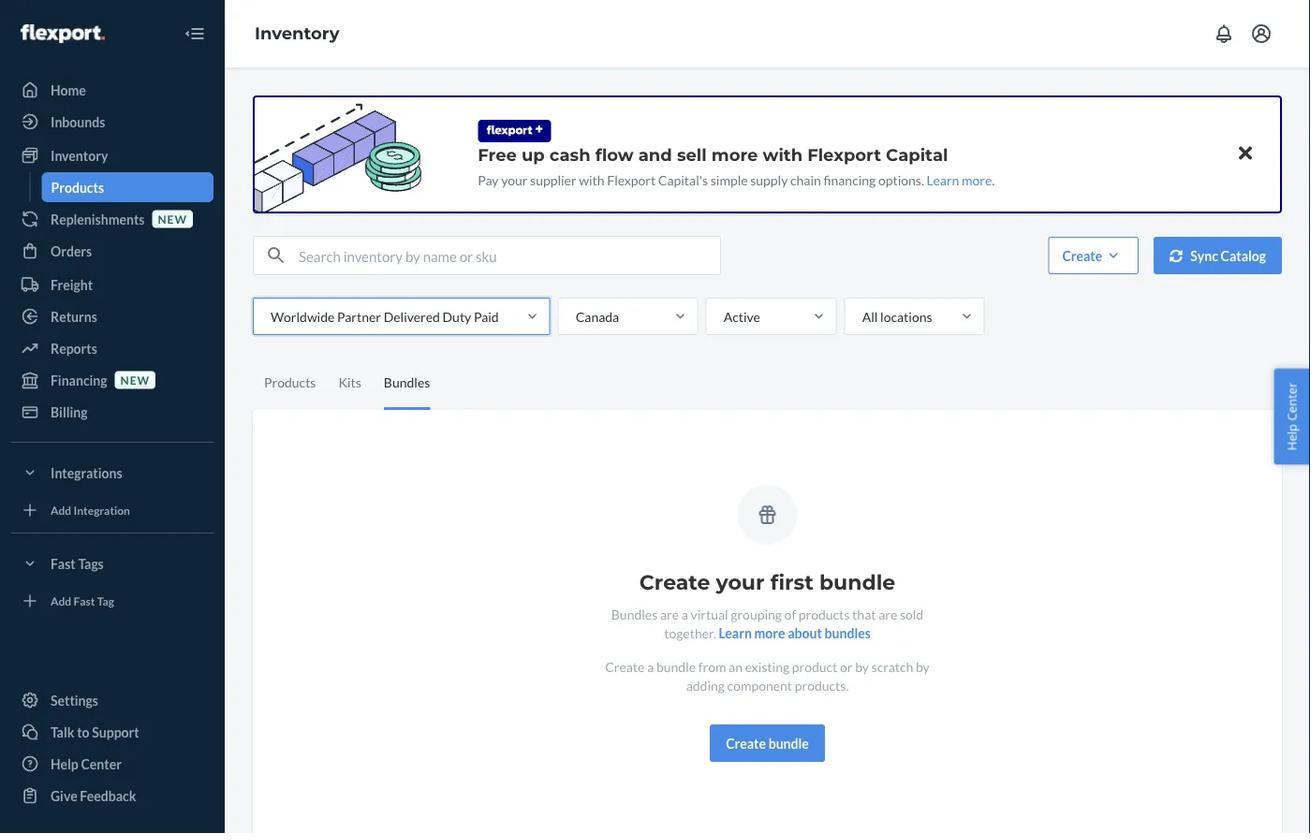 Task type: locate. For each thing, give the bounding box(es) containing it.
returns
[[51, 309, 97, 325]]

0 vertical spatial learn
[[927, 172, 960, 188]]

products up replenishments
[[51, 179, 104, 195]]

2 horizontal spatial bundle
[[820, 570, 896, 595]]

new down reports link at the left of page
[[120, 373, 150, 387]]

1 vertical spatial bundle
[[657, 659, 696, 675]]

sync
[[1191, 248, 1219, 264]]

help
[[1284, 424, 1301, 451], [51, 756, 78, 772]]

flexport down flow
[[607, 172, 656, 188]]

1 horizontal spatial help
[[1284, 424, 1301, 451]]

0 horizontal spatial with
[[579, 172, 605, 188]]

worldwide partner delivered duty paid
[[271, 309, 499, 325]]

close navigation image
[[184, 22, 206, 45]]

more inside learn more about bundles 'button'
[[755, 625, 785, 641]]

new
[[158, 212, 187, 226], [120, 373, 150, 387]]

1 are from the left
[[660, 607, 679, 622]]

close image
[[1239, 142, 1252, 165]]

a up together. at the right
[[682, 607, 688, 622]]

by right "scratch"
[[916, 659, 930, 675]]

0 vertical spatial center
[[1284, 383, 1301, 421]]

1 vertical spatial bundles
[[611, 607, 658, 622]]

all locations
[[862, 309, 933, 325]]

products
[[51, 179, 104, 195], [264, 375, 316, 391]]

0 vertical spatial help center
[[1284, 383, 1301, 451]]

more right options.
[[962, 172, 992, 188]]

sync alt image
[[1170, 249, 1183, 263]]

1 vertical spatial learn
[[719, 625, 752, 641]]

bundle up adding in the right of the page
[[657, 659, 696, 675]]

1 horizontal spatial learn
[[927, 172, 960, 188]]

help center
[[1284, 383, 1301, 451], [51, 756, 122, 772]]

create for create bundle
[[726, 736, 766, 752]]

fast left tags
[[51, 556, 76, 572]]

with down cash
[[579, 172, 605, 188]]

learn down the grouping
[[719, 625, 752, 641]]

0 vertical spatial more
[[712, 144, 758, 165]]

talk
[[51, 725, 74, 740]]

1 horizontal spatial inventory link
[[255, 23, 340, 44]]

flexport up financing
[[808, 144, 881, 165]]

2 vertical spatial bundle
[[769, 736, 809, 752]]

products.
[[795, 678, 849, 694]]

pay
[[478, 172, 499, 188]]

1 horizontal spatial by
[[916, 659, 930, 675]]

0 horizontal spatial products
[[51, 179, 104, 195]]

products
[[799, 607, 850, 622]]

0 vertical spatial fast
[[51, 556, 76, 572]]

1 horizontal spatial new
[[158, 212, 187, 226]]

center
[[1284, 383, 1301, 421], [81, 756, 122, 772]]

settings link
[[11, 686, 214, 716]]

1 vertical spatial flexport
[[607, 172, 656, 188]]

1 horizontal spatial are
[[879, 607, 898, 622]]

sync catalog button
[[1154, 237, 1282, 274]]

your right pay
[[501, 172, 528, 188]]

bundles
[[384, 375, 430, 391], [611, 607, 658, 622]]

open notifications image
[[1213, 22, 1236, 45]]

1 vertical spatial help center
[[51, 756, 122, 772]]

0 horizontal spatial learn
[[719, 625, 752, 641]]

products left kits
[[264, 375, 316, 391]]

0 vertical spatial bundles
[[384, 375, 430, 391]]

products link
[[42, 172, 214, 202]]

more up simple
[[712, 144, 758, 165]]

a left the from
[[647, 659, 654, 675]]

bundles right kits
[[384, 375, 430, 391]]

a inside bundles are a virtual grouping of products that are sold together.
[[682, 607, 688, 622]]

are
[[660, 607, 679, 622], [879, 607, 898, 622]]

with up supply
[[763, 144, 803, 165]]

0 vertical spatial your
[[501, 172, 528, 188]]

0 horizontal spatial inventory
[[51, 148, 108, 163]]

1 horizontal spatial help center
[[1284, 383, 1301, 451]]

0 horizontal spatial inventory link
[[11, 141, 214, 170]]

add
[[51, 503, 71, 517], [51, 594, 71, 608]]

2 are from the left
[[879, 607, 898, 622]]

1 vertical spatial a
[[647, 659, 654, 675]]

feedback
[[80, 788, 136, 804]]

fast tags
[[51, 556, 104, 572]]

component
[[727, 678, 793, 694]]

fast
[[51, 556, 76, 572], [74, 594, 95, 608]]

0 horizontal spatial help center
[[51, 756, 122, 772]]

1 vertical spatial new
[[120, 373, 150, 387]]

bundles inside bundles are a virtual grouping of products that are sold together.
[[611, 607, 658, 622]]

bundles for bundles are a virtual grouping of products that are sold together.
[[611, 607, 658, 622]]

orders
[[51, 243, 92, 259]]

create bundle button
[[710, 725, 825, 762]]

returns link
[[11, 302, 214, 332]]

to
[[77, 725, 90, 740]]

0 vertical spatial products
[[51, 179, 104, 195]]

2 add from the top
[[51, 594, 71, 608]]

2 by from the left
[[916, 659, 930, 675]]

1 vertical spatial help
[[51, 756, 78, 772]]

1 horizontal spatial with
[[763, 144, 803, 165]]

0 horizontal spatial your
[[501, 172, 528, 188]]

create inside button
[[1063, 248, 1103, 264]]

give feedback button
[[11, 781, 214, 811]]

0 vertical spatial inventory link
[[255, 23, 340, 44]]

a
[[682, 607, 688, 622], [647, 659, 654, 675]]

1 horizontal spatial center
[[1284, 383, 1301, 421]]

1 vertical spatial inventory link
[[11, 141, 214, 170]]

1 vertical spatial your
[[716, 570, 765, 595]]

0 vertical spatial bundle
[[820, 570, 896, 595]]

0 horizontal spatial bundle
[[657, 659, 696, 675]]

2 vertical spatial more
[[755, 625, 785, 641]]

learn more about bundles button
[[719, 624, 871, 643]]

learn
[[927, 172, 960, 188], [719, 625, 752, 641]]

bundle down component
[[769, 736, 809, 752]]

create inside create a bundle from an existing product or by scratch by adding component products.
[[605, 659, 645, 675]]

cash
[[550, 144, 591, 165]]

1 add from the top
[[51, 503, 71, 517]]

bundles left virtual
[[611, 607, 658, 622]]

1 horizontal spatial a
[[682, 607, 688, 622]]

give feedback
[[51, 788, 136, 804]]

more
[[712, 144, 758, 165], [962, 172, 992, 188], [755, 625, 785, 641]]

up
[[522, 144, 545, 165]]

add left integration
[[51, 503, 71, 517]]

grouping
[[731, 607, 782, 622]]

financing
[[824, 172, 876, 188]]

fast left the 'tag'
[[74, 594, 95, 608]]

bundle inside create a bundle from an existing product or by scratch by adding component products.
[[657, 659, 696, 675]]

product
[[792, 659, 838, 675]]

add down fast tags
[[51, 594, 71, 608]]

learn down capital on the top of page
[[927, 172, 960, 188]]

your
[[501, 172, 528, 188], [716, 570, 765, 595]]

locations
[[881, 309, 933, 325]]

1 by from the left
[[855, 659, 869, 675]]

1 horizontal spatial inventory
[[255, 23, 340, 44]]

1 horizontal spatial your
[[716, 570, 765, 595]]

0 vertical spatial flexport
[[808, 144, 881, 165]]

reports link
[[11, 333, 214, 363]]

flow
[[595, 144, 634, 165]]

0 vertical spatial with
[[763, 144, 803, 165]]

1 vertical spatial center
[[81, 756, 122, 772]]

simple
[[711, 172, 748, 188]]

inbounds link
[[11, 107, 214, 137]]

bundle up that
[[820, 570, 896, 595]]

capital
[[886, 144, 948, 165]]

are up together. at the right
[[660, 607, 679, 622]]

.
[[992, 172, 995, 188]]

0 horizontal spatial are
[[660, 607, 679, 622]]

support
[[92, 725, 139, 740]]

by right or
[[855, 659, 869, 675]]

0 horizontal spatial bundles
[[384, 375, 430, 391]]

1 vertical spatial with
[[579, 172, 605, 188]]

0 horizontal spatial a
[[647, 659, 654, 675]]

0 vertical spatial help
[[1284, 424, 1301, 451]]

duty
[[443, 309, 471, 325]]

0 horizontal spatial by
[[855, 659, 869, 675]]

0 horizontal spatial new
[[120, 373, 150, 387]]

inventory link
[[255, 23, 340, 44], [11, 141, 214, 170]]

1 horizontal spatial bundles
[[611, 607, 658, 622]]

1 horizontal spatial bundle
[[769, 736, 809, 752]]

bundle inside button
[[769, 736, 809, 752]]

from
[[699, 659, 726, 675]]

create inside button
[[726, 736, 766, 752]]

0 vertical spatial new
[[158, 212, 187, 226]]

1 horizontal spatial products
[[264, 375, 316, 391]]

capital's
[[658, 172, 708, 188]]

learn more about bundles
[[719, 625, 871, 641]]

integration
[[74, 503, 130, 517]]

are left sold
[[879, 607, 898, 622]]

bundle
[[820, 570, 896, 595], [657, 659, 696, 675], [769, 736, 809, 752]]

more down the grouping
[[755, 625, 785, 641]]

sync catalog
[[1191, 248, 1266, 264]]

financing
[[51, 372, 107, 388]]

new down products link
[[158, 212, 187, 226]]

settings
[[51, 693, 98, 709]]

your up the grouping
[[716, 570, 765, 595]]

0 vertical spatial a
[[682, 607, 688, 622]]

by
[[855, 659, 869, 675], [916, 659, 930, 675]]

existing
[[745, 659, 790, 675]]

1 vertical spatial add
[[51, 594, 71, 608]]

create for create a bundle from an existing product or by scratch by adding component products.
[[605, 659, 645, 675]]

0 vertical spatial add
[[51, 503, 71, 517]]



Task type: describe. For each thing, give the bounding box(es) containing it.
1 horizontal spatial flexport
[[808, 144, 881, 165]]

fast tags button
[[11, 549, 214, 579]]

1 vertical spatial products
[[264, 375, 316, 391]]

catalog
[[1221, 248, 1266, 264]]

delivered
[[384, 309, 440, 325]]

create for create your first bundle
[[640, 570, 710, 595]]

billing
[[51, 404, 88, 420]]

open account menu image
[[1251, 22, 1273, 45]]

of
[[785, 607, 796, 622]]

bundles
[[825, 625, 871, 641]]

virtual
[[691, 607, 728, 622]]

supplier
[[530, 172, 577, 188]]

tag
[[97, 594, 114, 608]]

paid
[[474, 309, 499, 325]]

free
[[478, 144, 517, 165]]

1 vertical spatial more
[[962, 172, 992, 188]]

freight
[[51, 277, 93, 293]]

0 horizontal spatial center
[[81, 756, 122, 772]]

canada
[[576, 309, 619, 325]]

together.
[[664, 625, 716, 641]]

learn inside 'button'
[[719, 625, 752, 641]]

0 horizontal spatial flexport
[[607, 172, 656, 188]]

about
[[788, 625, 822, 641]]

sell
[[677, 144, 707, 165]]

home
[[51, 82, 86, 98]]

worldwide
[[271, 309, 335, 325]]

0 horizontal spatial help
[[51, 756, 78, 772]]

supply
[[751, 172, 788, 188]]

adding
[[686, 678, 725, 694]]

replenishments
[[51, 211, 145, 227]]

all
[[862, 309, 878, 325]]

learn more link
[[927, 172, 992, 188]]

chain
[[791, 172, 821, 188]]

fast inside dropdown button
[[51, 556, 76, 572]]

add fast tag
[[51, 594, 114, 608]]

learn inside the free up cash flow and sell more with flexport capital pay your supplier with flexport capital's simple supply chain financing options. learn more .
[[927, 172, 960, 188]]

center inside button
[[1284, 383, 1301, 421]]

1 vertical spatial fast
[[74, 594, 95, 608]]

or
[[840, 659, 853, 675]]

free up cash flow and sell more with flexport capital pay your supplier with flexport capital's simple supply chain financing options. learn more .
[[478, 144, 995, 188]]

talk to support button
[[11, 718, 214, 748]]

sold
[[900, 607, 924, 622]]

bundles for bundles
[[384, 375, 430, 391]]

integrations
[[51, 465, 122, 481]]

orders link
[[11, 236, 214, 266]]

integrations button
[[11, 458, 214, 488]]

0 vertical spatial inventory
[[255, 23, 340, 44]]

new for financing
[[120, 373, 150, 387]]

help center link
[[11, 749, 214, 779]]

new for replenishments
[[158, 212, 187, 226]]

partner
[[337, 309, 381, 325]]

create button
[[1049, 237, 1139, 274]]

billing link
[[11, 397, 214, 427]]

reports
[[51, 340, 97, 356]]

scratch
[[872, 659, 914, 675]]

an
[[729, 659, 743, 675]]

talk to support
[[51, 725, 139, 740]]

options.
[[879, 172, 924, 188]]

bundles are a virtual grouping of products that are sold together.
[[611, 607, 924, 641]]

first
[[771, 570, 814, 595]]

kits
[[339, 375, 361, 391]]

flexport logo image
[[21, 24, 105, 43]]

your inside the free up cash flow and sell more with flexport capital pay your supplier with flexport capital's simple supply chain financing options. learn more .
[[501, 172, 528, 188]]

add for add integration
[[51, 503, 71, 517]]

help inside button
[[1284, 424, 1301, 451]]

tags
[[78, 556, 104, 572]]

create bundle link
[[710, 725, 825, 762]]

create a bundle from an existing product or by scratch by adding component products.
[[605, 659, 930, 694]]

and
[[639, 144, 672, 165]]

that
[[853, 607, 876, 622]]

add integration
[[51, 503, 130, 517]]

a inside create a bundle from an existing product or by scratch by adding component products.
[[647, 659, 654, 675]]

1 vertical spatial inventory
[[51, 148, 108, 163]]

add integration link
[[11, 496, 214, 526]]

create bundle
[[726, 736, 809, 752]]

Search inventory by name or sku text field
[[299, 237, 720, 274]]

home link
[[11, 75, 214, 105]]

add for add fast tag
[[51, 594, 71, 608]]

give
[[51, 788, 77, 804]]

inbounds
[[51, 114, 105, 130]]

add fast tag link
[[11, 586, 214, 616]]

help center button
[[1274, 369, 1310, 465]]

help center inside button
[[1284, 383, 1301, 451]]

active
[[724, 309, 761, 325]]

create for create
[[1063, 248, 1103, 264]]

freight link
[[11, 270, 214, 300]]

create your first bundle
[[640, 570, 896, 595]]



Task type: vqa. For each thing, say whether or not it's contained in the screenshot.
Create your first bundle create
yes



